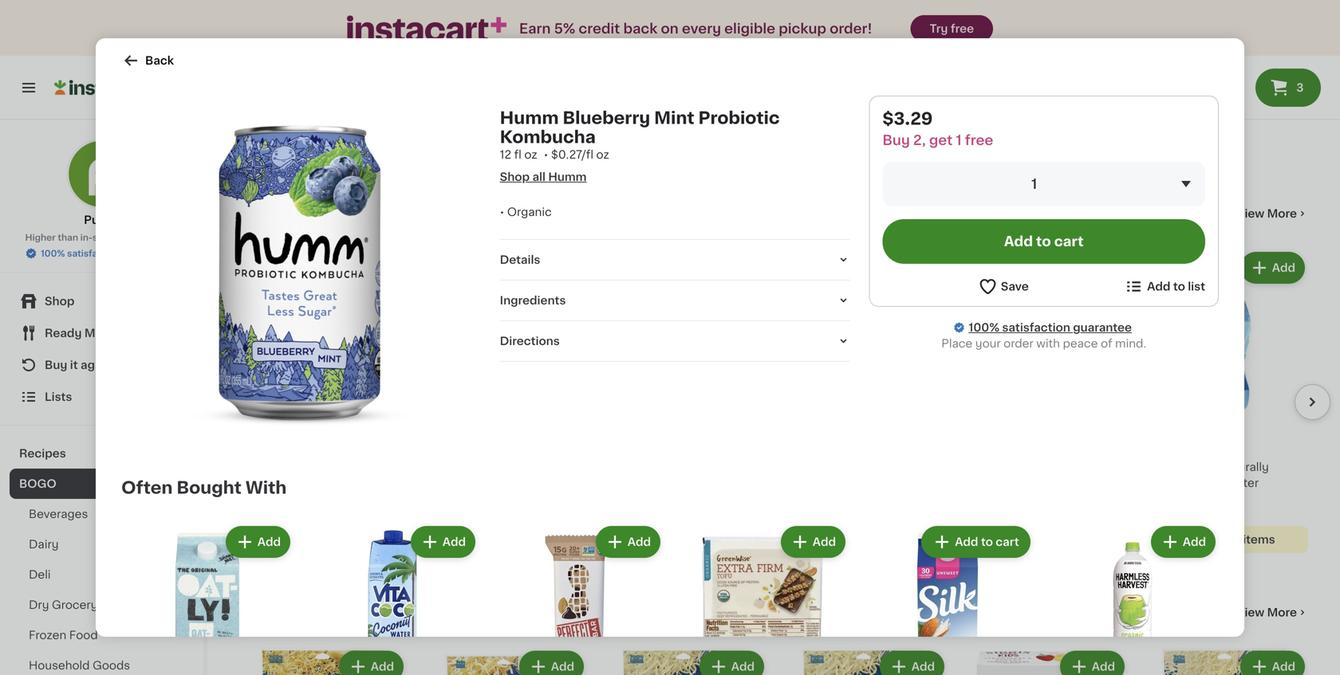 Task type: describe. For each thing, give the bounding box(es) containing it.
list
[[1188, 281, 1206, 292]]

16 for $ 16 59
[[429, 10, 448, 26]]

shop link
[[10, 286, 194, 318]]

3
[[1297, 82, 1304, 93]]

9 for 9 97
[[248, 425, 260, 442]]

higher
[[25, 233, 56, 242]]

buy 1, get 1 free for 4
[[966, 33, 1035, 41]]

all
[[533, 172, 546, 183]]

instacart logo image
[[54, 78, 150, 97]]

details button
[[500, 252, 850, 268]]

1 vertical spatial 100% satisfaction guarantee
[[969, 322, 1132, 334]]

add to cart
[[1005, 235, 1084, 249]]

naturally
[[1219, 462, 1270, 473]]

on
[[661, 22, 679, 36]]

41
[[983, 10, 993, 19]]

oz inside item carousel region
[[278, 492, 288, 501]]

try
[[930, 23, 948, 34]]

item carousel region
[[239, 243, 1331, 578]]

cart
[[1055, 235, 1084, 249]]

chocolate
[[1141, 63, 1199, 74]]

16 for $ 16 buy 1, get 1 free
[[790, 10, 808, 26]]

12 right x
[[258, 492, 268, 501]]

publix
[[84, 215, 120, 226]]

0 vertical spatial beverages
[[239, 205, 333, 222]]

fru
[[1161, 47, 1179, 58]]

9 97
[[248, 425, 273, 442]]

food
[[69, 630, 98, 642]]

eternal
[[1141, 462, 1181, 473]]

goods
[[93, 661, 130, 672]]

earn 5% credit back on every eligible pickup order!
[[519, 22, 873, 36]]

spring
[[1187, 478, 1224, 489]]

save
[[1001, 281, 1029, 292]]

recipes
[[19, 448, 66, 460]]

1 vertical spatial in
[[1004, 125, 1012, 134]]

4
[[970, 10, 982, 26]]

your
[[976, 338, 1001, 350]]

many inside button
[[436, 524, 461, 533]]

buy inside $3.29 buy 2, get 1 free
[[883, 134, 910, 147]]

9 for 9 buy 2, get 1 free
[[248, 10, 260, 26]]

lists
[[45, 392, 72, 403]]

than
[[58, 233, 78, 242]]

recipes link
[[10, 439, 194, 469]]

publix link
[[67, 139, 137, 228]]

humm blueberry mint probiotic kombucha image
[[134, 109, 466, 441]]

beverages link for view more 'link' for beverages
[[239, 204, 333, 223]]

kombucha
[[500, 129, 596, 146]]

product group containing 4
[[961, 0, 1128, 169]]

buy 1, get 1 free for 16
[[425, 33, 494, 41]]

many in stock button
[[420, 249, 587, 538]]

dry grocery
[[29, 600, 98, 611]]

$ for 6
[[603, 10, 609, 19]]

prices
[[141, 233, 169, 242]]

buy it again
[[45, 360, 112, 371]]

buy 1, get 1 free for 6
[[605, 33, 675, 41]]

again
[[81, 360, 112, 371]]

• organic
[[500, 207, 552, 218]]

guarantee inside button
[[123, 249, 169, 258]]

grocery
[[52, 600, 98, 611]]

household
[[29, 661, 90, 672]]

organic
[[507, 207, 552, 218]]

view more for beverages
[[1237, 208, 1298, 219]]

1 vertical spatial 100%
[[969, 322, 1000, 334]]

place your order with peace of mind.
[[942, 338, 1147, 350]]

credit
[[579, 22, 620, 36]]

8
[[1150, 10, 1162, 26]]

12 oz
[[780, 109, 802, 118]]

item
[[118, 233, 138, 242]]

product group containing 6
[[600, 0, 768, 154]]

$ for 4
[[964, 10, 970, 19]]

1 horizontal spatial in
[[644, 110, 652, 119]]

eternal water naturally alkaline spring water button
[[1141, 249, 1309, 524]]

back
[[145, 55, 174, 66]]

100% satisfaction guarantee button
[[25, 244, 179, 260]]

5%
[[554, 22, 576, 36]]

oz right probiotic
[[792, 109, 802, 118]]

100% inside button
[[41, 249, 65, 258]]

humm
[[500, 110, 559, 126]]

$2.75 element
[[1141, 423, 1309, 444]]

6
[[609, 10, 621, 26]]

add to cart button
[[883, 219, 1206, 264]]

bogo
[[19, 479, 56, 490]]

view more for dairy
[[1237, 608, 1298, 619]]

place
[[942, 338, 973, 350]]

directions button
[[500, 334, 850, 350]]

household goods
[[29, 661, 130, 672]]

1 inside 8 buy 1, get 1 free tru fru cherries, dark chocolate
[[1192, 33, 1195, 41]]

stock inside button
[[473, 524, 499, 533]]

0 horizontal spatial •
[[500, 207, 505, 218]]

alkaline
[[1141, 478, 1185, 489]]

12 x 12 fl oz
[[239, 492, 291, 501]]

$3.29 buy 2, get 1 free
[[883, 111, 994, 147]]

0 horizontal spatial beverages
[[29, 509, 88, 520]]

humm
[[549, 172, 587, 183]]

view for dairy
[[1237, 608, 1265, 619]]

9 buy 2, get 1 free
[[244, 10, 316, 41]]

0 vertical spatial stock
[[654, 110, 679, 119]]

x
[[251, 492, 256, 501]]

product group containing 8
[[1141, 0, 1309, 119]]

dry grocery link
[[10, 591, 194, 621]]

frozen food
[[29, 630, 98, 642]]

back
[[624, 22, 658, 36]]

2 sponsored badge image from the left
[[961, 558, 1009, 567]]

blueberry
[[563, 110, 651, 126]]

it
[[70, 360, 78, 371]]

$0.27/fl
[[551, 149, 594, 160]]

free inside 8 buy 1, get 1 free tru fru cherries, dark chocolate
[[1197, 33, 1216, 41]]

frozen
[[29, 630, 66, 642]]

frozen food link
[[10, 621, 194, 651]]

1 vertical spatial dairy link
[[239, 604, 287, 623]]

53
[[622, 10, 634, 19]]



Task type: locate. For each thing, give the bounding box(es) containing it.
tru
[[1141, 47, 1159, 58]]

get inside $3.29 buy 2, get 1 free
[[930, 134, 953, 147]]

1 horizontal spatial guarantee
[[1074, 322, 1132, 334]]

1 sponsored badge image from the left
[[780, 558, 829, 567]]

0 horizontal spatial 16
[[429, 10, 448, 26]]

add inside add to cart button
[[1005, 235, 1033, 249]]

1 buy 1, get 1 free from the left
[[425, 33, 494, 41]]

guarantee up of
[[1074, 322, 1132, 334]]

1 inside 9 buy 2, get 1 free
[[292, 33, 295, 41]]

1 horizontal spatial sponsored badge image
[[961, 558, 1009, 567]]

add inside add to list button
[[1148, 281, 1171, 292]]

59
[[449, 10, 461, 19]]

1 view from the top
[[1237, 208, 1265, 219]]

0 horizontal spatial dairy link
[[10, 530, 194, 560]]

fl
[[514, 149, 522, 160], [270, 492, 276, 501]]

1, inside 8 buy 1, get 1 free tru fru cherries, dark chocolate
[[1166, 33, 1172, 41]]

$ 16 59
[[423, 10, 461, 26]]

0 vertical spatial water
[[1183, 462, 1216, 473]]

buy inside 8 buy 1, get 1 free tru fru cherries, dark chocolate
[[1146, 33, 1164, 41]]

1 vertical spatial view
[[1237, 608, 1265, 619]]

0 vertical spatial guarantee
[[123, 249, 169, 258]]

0 horizontal spatial shop
[[45, 296, 75, 307]]

buy it again link
[[10, 350, 194, 381]]

1, up "fru"
[[1166, 33, 1172, 41]]

12 down humm
[[500, 149, 512, 160]]

back button
[[121, 51, 174, 70]]

1, for 16
[[444, 33, 451, 41]]

eternal water naturally alkaline spring water
[[1141, 462, 1270, 489]]

3 1, from the left
[[805, 33, 811, 41]]

1 horizontal spatial dairy link
[[239, 604, 287, 623]]

$ inside the $ 16 buy 1, get 1 free
[[784, 10, 790, 19]]

1 vertical spatial 2,
[[914, 134, 926, 147]]

2 more from the top
[[1268, 608, 1298, 619]]

0 vertical spatial dairy link
[[10, 530, 194, 560]]

many in stock inside button
[[436, 524, 499, 533]]

12 left x
[[239, 492, 249, 501]]

0 vertical spatial many in stock
[[616, 110, 679, 119]]

$ 16 buy 1, get 1 free
[[784, 10, 855, 41]]

to for list
[[1174, 281, 1186, 292]]

beverages
[[239, 205, 333, 222], [29, 509, 88, 520]]

$ left 59 at the left of page
[[423, 10, 429, 19]]

more for beverages
[[1268, 208, 1298, 219]]

satisfaction inside button
[[67, 249, 121, 258]]

shop down than
[[45, 296, 75, 307]]

oz up all at the left
[[525, 149, 538, 160]]

satisfaction
[[67, 249, 121, 258], [1003, 322, 1071, 334]]

0 vertical spatial to
[[1037, 235, 1052, 249]]

sponsored badge image
[[780, 558, 829, 567], [961, 558, 1009, 567]]

0 vertical spatial shop
[[500, 172, 530, 183]]

higher than in-store item prices
[[25, 233, 169, 242]]

view more
[[1237, 208, 1298, 219], [1237, 608, 1298, 619]]

higher than in-store item prices link
[[25, 231, 178, 244]]

fl inside humm blueberry mint probiotic kombucha 12 fl oz • $0.27/fl oz
[[514, 149, 522, 160]]

2 view more link from the top
[[1237, 605, 1309, 621]]

16 left 59 at the left of page
[[429, 10, 448, 26]]

to
[[1037, 235, 1052, 249], [1174, 281, 1186, 292]]

express icon image
[[347, 15, 507, 42]]

100% satisfaction guarantee link
[[969, 320, 1132, 336]]

None search field
[[228, 65, 691, 110]]

1 vertical spatial view more
[[1237, 608, 1298, 619]]

1,
[[444, 33, 451, 41], [625, 33, 631, 41], [805, 33, 811, 41], [986, 33, 992, 41], [1166, 33, 1172, 41]]

items
[[1244, 100, 1276, 111], [342, 118, 374, 129], [522, 131, 554, 142], [883, 150, 915, 161], [1063, 150, 1095, 161], [342, 533, 374, 545], [702, 533, 735, 545], [883, 535, 915, 546], [1063, 535, 1095, 546], [1244, 535, 1276, 546], [522, 549, 554, 561]]

publix logo image
[[67, 139, 137, 209]]

2 vertical spatial stock
[[473, 524, 499, 533]]

0 horizontal spatial 2,
[[264, 33, 272, 41]]

1 inside 'field'
[[1032, 178, 1038, 191]]

1 field
[[883, 162, 1206, 207]]

add to list
[[1148, 281, 1206, 292]]

$
[[423, 10, 429, 19], [603, 10, 609, 19], [784, 10, 790, 19], [964, 10, 970, 19]]

16
[[429, 10, 448, 26], [790, 10, 808, 26]]

1 horizontal spatial to
[[1174, 281, 1186, 292]]

1 view more link from the top
[[1237, 206, 1309, 222]]

5 1, from the left
[[1166, 33, 1172, 41]]

1, left order!
[[805, 33, 811, 41]]

peace
[[1063, 338, 1098, 350]]

shop for shop all humm
[[500, 172, 530, 183]]

$ inside $ 4 41
[[964, 10, 970, 19]]

$ up try free
[[964, 10, 970, 19]]

oz right x
[[278, 492, 288, 501]]

16 inside the $ 16 buy 1, get 1 free
[[790, 10, 808, 26]]

view more link for beverages
[[1237, 206, 1309, 222]]

2 horizontal spatial buy 1, get 1 free
[[966, 33, 1035, 41]]

3 buy 1, get 1 free from the left
[[966, 33, 1035, 41]]

fl right x
[[270, 492, 276, 501]]

1 vertical spatial beverages link
[[10, 500, 194, 530]]

household goods link
[[10, 651, 194, 676]]

9 inside item carousel region
[[248, 425, 260, 442]]

to for cart
[[1037, 235, 1052, 249]]

2, inside 9 buy 2, get 1 free
[[264, 33, 272, 41]]

0 vertical spatial 100% satisfaction guarantee
[[41, 249, 169, 258]]

0 vertical spatial view
[[1237, 208, 1265, 219]]

1, down $ 4 41
[[986, 33, 992, 41]]

2 horizontal spatial many in stock
[[977, 125, 1040, 134]]

satisfaction up the place your order with peace of mind. at the bottom
[[1003, 322, 1071, 334]]

$ up credit
[[603, 10, 609, 19]]

to left list
[[1174, 281, 1186, 292]]

2, inside $3.29 buy 2, get 1 free
[[914, 134, 926, 147]]

order!
[[830, 22, 873, 36]]

1 horizontal spatial •
[[544, 149, 549, 160]]

1 horizontal spatial 16
[[790, 10, 808, 26]]

1 vertical spatial more
[[1268, 608, 1298, 619]]

beverages link for leftmost dairy link
[[10, 500, 194, 530]]

12 right probiotic
[[780, 109, 790, 118]]

satisfaction down higher than in-store item prices
[[67, 249, 121, 258]]

0 vertical spatial in
[[644, 110, 652, 119]]

2 vertical spatial many in stock
[[436, 524, 499, 533]]

see eligible items button
[[1141, 92, 1309, 119], [239, 110, 407, 137], [420, 123, 587, 150], [780, 142, 948, 169], [961, 142, 1128, 169], [239, 526, 407, 553], [600, 526, 768, 553], [780, 527, 948, 554], [961, 527, 1128, 554], [1141, 527, 1309, 554], [420, 541, 587, 569]]

8 buy 1, get 1 free tru fru cherries, dark chocolate
[[1141, 10, 1262, 74]]

16 left order!
[[790, 10, 808, 26]]

see eligible items
[[1174, 100, 1276, 111], [272, 118, 374, 129], [453, 131, 554, 142], [813, 150, 915, 161], [994, 150, 1095, 161], [272, 533, 374, 545], [633, 533, 735, 545], [813, 535, 915, 546], [994, 535, 1095, 546], [1174, 535, 1276, 546], [453, 549, 554, 561]]

oz right $0.27/fl
[[597, 149, 610, 160]]

in inside button
[[463, 524, 471, 533]]

add to list button
[[1125, 277, 1206, 297]]

4 $ from the left
[[964, 10, 970, 19]]

1 vertical spatial beverages
[[29, 509, 88, 520]]

0 horizontal spatial fl
[[270, 492, 276, 501]]

1 vertical spatial to
[[1174, 281, 1186, 292]]

2 buy 1, get 1 free from the left
[[605, 33, 675, 41]]

100% satisfaction guarantee inside button
[[41, 249, 169, 258]]

cherries,
[[1182, 47, 1233, 58]]

bought
[[177, 480, 242, 497]]

1 horizontal spatial stock
[[654, 110, 679, 119]]

12
[[780, 109, 790, 118], [500, 149, 512, 160], [239, 492, 249, 501], [258, 492, 268, 501]]

0 horizontal spatial buy 1, get 1 free
[[425, 33, 494, 41]]

0 vertical spatial more
[[1268, 208, 1298, 219]]

0 vertical spatial 9
[[248, 10, 260, 26]]

2 vertical spatial many
[[436, 524, 461, 533]]

4 1, from the left
[[986, 33, 992, 41]]

get inside the $ 16 buy 1, get 1 free
[[814, 33, 829, 41]]

100% satisfaction guarantee up with
[[969, 322, 1132, 334]]

1 vertical spatial stock
[[1015, 125, 1040, 134]]

0 horizontal spatial beverages link
[[10, 500, 194, 530]]

1 vertical spatial fl
[[270, 492, 276, 501]]

97
[[262, 426, 273, 435]]

2 16 from the left
[[790, 10, 808, 26]]

buy inside 9 buy 2, get 1 free
[[244, 33, 262, 41]]

get
[[274, 33, 290, 41], [453, 33, 468, 41], [633, 33, 648, 41], [814, 33, 829, 41], [994, 33, 1009, 41], [1174, 33, 1189, 41], [930, 134, 953, 147]]

1 vertical spatial many in stock
[[977, 125, 1040, 134]]

probiotic
[[699, 110, 780, 126]]

1 horizontal spatial beverages link
[[239, 204, 333, 223]]

buy
[[244, 33, 262, 41], [425, 33, 442, 41], [605, 33, 623, 41], [785, 33, 803, 41], [966, 33, 983, 41], [1146, 33, 1164, 41], [883, 134, 910, 147], [45, 360, 67, 371]]

0 vertical spatial satisfaction
[[67, 249, 121, 258]]

1 vertical spatial satisfaction
[[1003, 322, 1071, 334]]

water down the naturally in the bottom right of the page
[[1227, 478, 1259, 489]]

1 more from the top
[[1268, 208, 1298, 219]]

1, for 6
[[625, 33, 631, 41]]

1 vertical spatial many
[[977, 125, 1002, 134]]

order
[[1004, 338, 1034, 350]]

0 vertical spatial dairy
[[29, 539, 59, 551]]

1 vertical spatial 9
[[248, 425, 260, 442]]

3 $ from the left
[[784, 10, 790, 19]]

dark
[[1235, 47, 1262, 58]]

get inside 9 buy 2, get 1 free
[[274, 33, 290, 41]]

1, inside the $ 16 buy 1, get 1 free
[[805, 33, 811, 41]]

1 vertical spatial water
[[1227, 478, 1259, 489]]

1 horizontal spatial beverages
[[239, 205, 333, 222]]

• left organic
[[500, 207, 505, 218]]

0 horizontal spatial in
[[463, 524, 471, 533]]

2,
[[264, 33, 272, 41], [914, 134, 926, 147]]

0 vertical spatial beverages link
[[239, 204, 333, 223]]

earn
[[519, 22, 551, 36]]

0 horizontal spatial stock
[[473, 524, 499, 533]]

dry
[[29, 600, 49, 611]]

view more link for dairy
[[1237, 605, 1309, 621]]

1 horizontal spatial satisfaction
[[1003, 322, 1071, 334]]

1 1, from the left
[[444, 33, 451, 41]]

2 9 from the top
[[248, 425, 260, 442]]

0 horizontal spatial 100% satisfaction guarantee
[[41, 249, 169, 258]]

add
[[1005, 235, 1033, 249], [371, 263, 394, 274], [912, 263, 935, 274], [1092, 263, 1116, 274], [1273, 263, 1296, 274], [1148, 281, 1171, 292], [258, 537, 281, 548], [443, 537, 466, 548], [628, 537, 651, 548], [813, 537, 836, 548], [998, 537, 1021, 548], [1183, 537, 1207, 548], [371, 662, 394, 673], [551, 662, 575, 673], [732, 662, 755, 673], [912, 662, 935, 673], [1092, 662, 1116, 673], [1273, 662, 1296, 673]]

humm blueberry mint probiotic kombucha 12 fl oz • $0.27/fl oz
[[500, 110, 780, 160]]

1, down the $ 16 59
[[444, 33, 451, 41]]

shop
[[500, 172, 530, 183], [45, 296, 75, 307]]

$ 6 53
[[603, 10, 634, 26]]

0 vertical spatial view more link
[[1237, 206, 1309, 222]]

1 16 from the left
[[429, 10, 448, 26]]

fl inside item carousel region
[[270, 492, 276, 501]]

1 horizontal spatial 2,
[[914, 134, 926, 147]]

(814)
[[1020, 96, 1042, 105]]

0 vertical spatial 100%
[[41, 249, 65, 258]]

2, for $3.29
[[914, 134, 926, 147]]

1 $ from the left
[[423, 10, 429, 19]]

$ inside the $ 16 59
[[423, 10, 429, 19]]

1 vertical spatial shop
[[45, 296, 75, 307]]

$ inside $ 6 53
[[603, 10, 609, 19]]

$ up pickup
[[784, 10, 790, 19]]

2 1, from the left
[[625, 33, 631, 41]]

0 horizontal spatial many in stock
[[436, 524, 499, 533]]

0 vertical spatial many
[[616, 110, 641, 119]]

more for dairy
[[1268, 608, 1298, 619]]

100% satisfaction guarantee
[[41, 249, 169, 258], [969, 322, 1132, 334]]

buy 1, get 1 free down 59 at the left of page
[[425, 33, 494, 41]]

see
[[1174, 100, 1196, 111], [272, 118, 294, 129], [453, 131, 475, 142], [813, 150, 835, 161], [994, 150, 1016, 161], [272, 533, 294, 545], [633, 533, 655, 545], [813, 535, 835, 546], [994, 535, 1016, 546], [1174, 535, 1196, 546], [453, 549, 475, 561]]

view more link
[[1237, 206, 1309, 222], [1237, 605, 1309, 621]]

100%
[[41, 249, 65, 258], [969, 322, 1000, 334]]

1 horizontal spatial shop
[[500, 172, 530, 183]]

2 horizontal spatial in
[[1004, 125, 1012, 134]]

every
[[682, 22, 721, 36]]

0 vertical spatial view more
[[1237, 208, 1298, 219]]

buy 1, get 1 free down '41' in the top of the page
[[966, 33, 1035, 41]]

1
[[292, 33, 295, 41], [470, 33, 474, 41], [651, 33, 654, 41], [831, 33, 835, 41], [1011, 33, 1015, 41], [1192, 33, 1195, 41], [956, 134, 962, 147], [1032, 178, 1038, 191]]

• down kombucha
[[544, 149, 549, 160]]

0 horizontal spatial sponsored badge image
[[780, 558, 829, 567]]

of
[[1101, 338, 1113, 350]]

shop left all at the left
[[500, 172, 530, 183]]

view for beverages
[[1237, 208, 1265, 219]]

100% satisfaction guarantee down store
[[41, 249, 169, 258]]

9
[[248, 10, 260, 26], [248, 425, 260, 442]]

0 horizontal spatial many
[[436, 524, 461, 533]]

0 horizontal spatial guarantee
[[123, 249, 169, 258]]

1 horizontal spatial many in stock
[[616, 110, 679, 119]]

1 9 from the top
[[248, 10, 260, 26]]

3 button
[[1256, 69, 1322, 107]]

product group
[[239, 0, 407, 137], [420, 0, 587, 150], [600, 0, 768, 154], [780, 0, 948, 169], [961, 0, 1128, 169], [1141, 0, 1309, 119], [239, 249, 407, 553], [420, 249, 587, 569], [600, 249, 768, 553], [780, 249, 948, 571], [961, 249, 1128, 571], [1141, 249, 1309, 554], [121, 524, 294, 676], [306, 524, 479, 676], [492, 524, 664, 676], [677, 524, 849, 676], [862, 524, 1034, 676], [1047, 524, 1219, 676], [239, 648, 407, 676], [420, 648, 587, 676], [600, 648, 768, 676], [780, 648, 948, 676], [961, 648, 1128, 676], [1141, 648, 1309, 676]]

shop for shop
[[45, 296, 75, 307]]

free inside the $ 16 buy 1, get 1 free
[[837, 33, 855, 41]]

free inside $3.29 buy 2, get 1 free
[[965, 134, 994, 147]]

try free
[[930, 23, 974, 34]]

in
[[644, 110, 652, 119], [1004, 125, 1012, 134], [463, 524, 471, 533]]

1 horizontal spatial water
[[1227, 478, 1259, 489]]

2 horizontal spatial many
[[977, 125, 1002, 134]]

store
[[92, 233, 116, 242]]

$ for 16
[[423, 10, 429, 19]]

deli link
[[10, 560, 194, 591]]

100% down the higher
[[41, 249, 65, 258]]

guarantee down prices
[[123, 249, 169, 258]]

buy 1, get 1 free down 53
[[605, 33, 675, 41]]

stock
[[654, 110, 679, 119], [1015, 125, 1040, 134], [473, 524, 499, 533]]

0 horizontal spatial water
[[1183, 462, 1216, 473]]

mind.
[[1116, 338, 1147, 350]]

100% up "your"
[[969, 322, 1000, 334]]

0 horizontal spatial to
[[1037, 235, 1052, 249]]

2 $ from the left
[[603, 10, 609, 19]]

1 horizontal spatial many
[[616, 110, 641, 119]]

ingredients button
[[500, 293, 850, 309]]

0 horizontal spatial satisfaction
[[67, 249, 121, 258]]

free inside 9 buy 2, get 1 free
[[298, 33, 316, 41]]

1, for 4
[[986, 33, 992, 41]]

2, for 9
[[264, 33, 272, 41]]

1 vertical spatial dairy
[[239, 605, 287, 622]]

directions
[[500, 336, 560, 347]]

• inside humm blueberry mint probiotic kombucha 12 fl oz • $0.27/fl oz
[[544, 149, 549, 160]]

0 horizontal spatial 100%
[[41, 249, 65, 258]]

1 horizontal spatial buy 1, get 1 free
[[605, 33, 675, 41]]

many
[[616, 110, 641, 119], [977, 125, 1002, 134], [436, 524, 461, 533]]

often bought with
[[121, 480, 287, 497]]

with
[[1037, 338, 1061, 350]]

0 horizontal spatial dairy
[[29, 539, 59, 551]]

1 view more from the top
[[1237, 208, 1298, 219]]

0 vertical spatial 2,
[[264, 33, 272, 41]]

to left cart
[[1037, 235, 1052, 249]]

0 vertical spatial fl
[[514, 149, 522, 160]]

1 horizontal spatial 100%
[[969, 322, 1000, 334]]

water up spring
[[1183, 462, 1216, 473]]

12 inside humm blueberry mint probiotic kombucha 12 fl oz • $0.27/fl oz
[[500, 149, 512, 160]]

1 vertical spatial •
[[500, 207, 505, 218]]

often
[[121, 480, 173, 497]]

1 horizontal spatial 100% satisfaction guarantee
[[969, 322, 1132, 334]]

0 vertical spatial •
[[544, 149, 549, 160]]

shop all humm
[[500, 172, 587, 183]]

1 vertical spatial view more link
[[1237, 605, 1309, 621]]

get inside 8 buy 1, get 1 free tru fru cherries, dark chocolate
[[1174, 33, 1189, 41]]

1 horizontal spatial fl
[[514, 149, 522, 160]]

2 view from the top
[[1237, 608, 1265, 619]]

9 inside 9 buy 2, get 1 free
[[248, 10, 260, 26]]

1 horizontal spatial dairy
[[239, 605, 287, 622]]

fl up shop all humm
[[514, 149, 522, 160]]

1 vertical spatial guarantee
[[1074, 322, 1132, 334]]

1, down $ 6 53
[[625, 33, 631, 41]]

mint
[[654, 110, 695, 126]]

beverages link
[[239, 204, 333, 223], [10, 500, 194, 530]]

water
[[1183, 462, 1216, 473], [1227, 478, 1259, 489]]

1 inside $3.29 buy 2, get 1 free
[[956, 134, 962, 147]]

save button
[[978, 277, 1029, 297]]

buy inside the $ 16 buy 1, get 1 free
[[785, 33, 803, 41]]

2 vertical spatial in
[[463, 524, 471, 533]]

2 view more from the top
[[1237, 608, 1298, 619]]

1 inside the $ 16 buy 1, get 1 free
[[831, 33, 835, 41]]

many in stock
[[616, 110, 679, 119], [977, 125, 1040, 134], [436, 524, 499, 533]]

2 horizontal spatial stock
[[1015, 125, 1040, 134]]

with
[[246, 480, 287, 497]]



Task type: vqa. For each thing, say whether or not it's contained in the screenshot.
Spices
no



